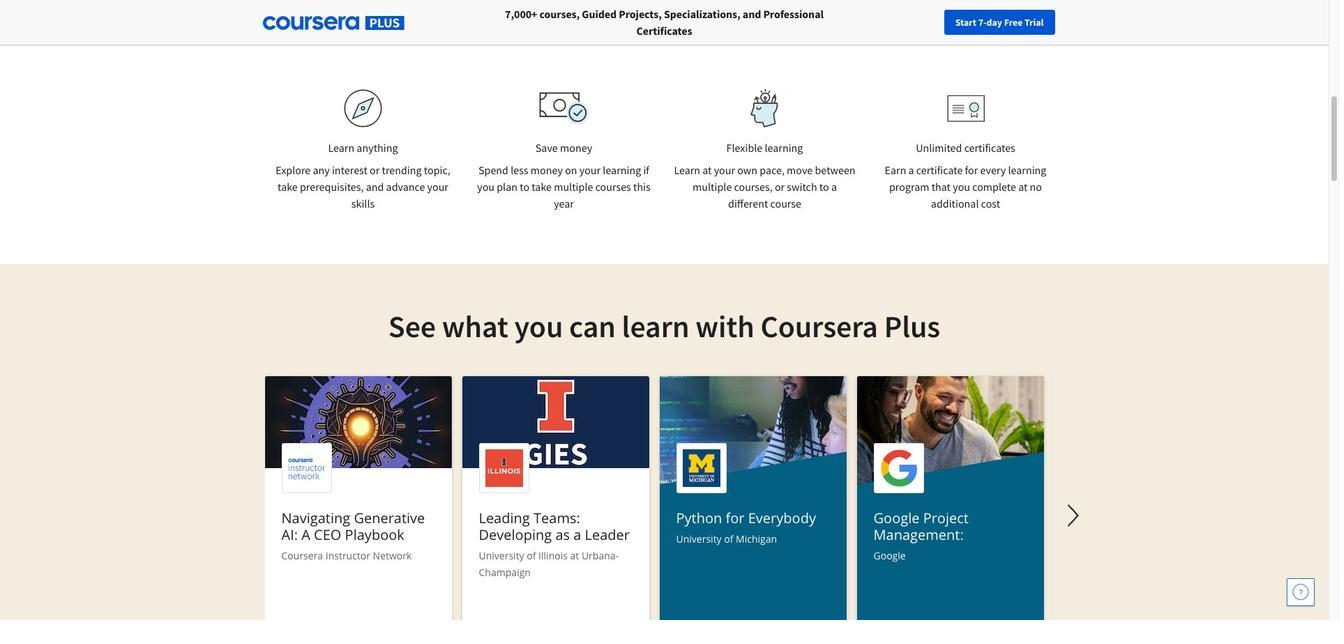 Task type: describe. For each thing, give the bounding box(es) containing it.
this
[[633, 180, 651, 194]]

specializations, inside 7,000+ courses, guided projects, specializations, and professional certificates
[[664, 7, 741, 21]]

between
[[815, 163, 856, 177]]

to inside spend less money on your learning if you plan to take multiple courses this year
[[520, 180, 530, 194]]

and inside 7,000+ courses, guided projects, specializations, and professional certificates
[[743, 7, 761, 21]]

flexible learning image
[[741, 89, 789, 128]]

start
[[956, 16, 977, 29]]

over
[[533, 7, 553, 21]]

90%
[[556, 7, 576, 21]]

taught
[[840, 7, 871, 21]]

of inside python for everybody university of michigan
[[724, 533, 734, 546]]

spend less money on your learning if you plan to take multiple courses this year
[[477, 163, 651, 211]]

specializations, inside "get access to videos in over 90% of courses, specializations, and professional certificates taught by top instructors from leading universities and companies."
[[630, 7, 703, 21]]

courses, inside 7,000+ courses, guided projects, specializations, and professional certificates
[[540, 7, 580, 21]]

free
[[1004, 16, 1023, 29]]

get
[[426, 7, 442, 21]]

companies.
[[732, 24, 786, 38]]

learn anything
[[328, 141, 398, 155]]

ai:
[[281, 526, 298, 545]]

as
[[556, 526, 570, 545]]

certificates
[[965, 141, 1016, 155]]

professional inside "get access to videos in over 90% of courses, specializations, and professional certificates taught by top instructors from leading universities and companies."
[[726, 7, 783, 21]]

new
[[1072, 16, 1090, 29]]

navigating generative ai: a ceo playbook coursera instructor network
[[281, 509, 425, 563]]

different
[[728, 197, 768, 211]]

of for over
[[578, 7, 587, 21]]

unlimited
[[916, 141, 962, 155]]

leading
[[620, 24, 654, 38]]

earn a certificate for every learning program that you complete at no additional cost
[[885, 163, 1047, 211]]

switch
[[787, 180, 817, 194]]

additional
[[931, 197, 979, 211]]

own
[[738, 163, 758, 177]]

network
[[373, 550, 412, 563]]

7-
[[979, 16, 987, 29]]

prerequisites,
[[300, 180, 364, 194]]

leading
[[479, 509, 530, 528]]

help center image
[[1293, 585, 1309, 601]]

top
[[887, 7, 903, 21]]

champaign
[[479, 566, 531, 580]]

learn for learn anything
[[328, 141, 354, 155]]

your right find
[[1051, 16, 1070, 29]]

urbana-
[[582, 550, 619, 563]]

university inside leading teams: developing as a leader university of illinois at urbana- champaign
[[479, 550, 524, 563]]

year
[[554, 197, 574, 211]]

from
[[595, 24, 618, 38]]

and inside explore any interest or trending topic, take prerequisites, and advance your skills
[[366, 180, 384, 194]]

you inside earn a certificate for every learning program that you complete at no additional cost
[[953, 180, 970, 194]]

leader
[[585, 526, 630, 545]]

a inside the learn at your own pace, move between multiple courses, or switch to a different course
[[831, 180, 837, 194]]

courses, for of
[[590, 7, 628, 21]]

flexible learning
[[727, 141, 803, 155]]

professional inside 7,000+ courses, guided projects, specializations, and professional certificates
[[763, 7, 824, 21]]

for inside python for everybody university of michigan
[[726, 509, 745, 528]]

a
[[302, 526, 310, 545]]

developing
[[479, 526, 552, 545]]

flexible
[[727, 141, 763, 155]]

start 7-day free trial button
[[944, 10, 1055, 35]]

spend
[[479, 163, 509, 177]]

illinois
[[539, 550, 568, 563]]

a inside earn a certificate for every learning program that you complete at no additional cost
[[909, 163, 914, 177]]

university inside python for everybody university of michigan
[[676, 533, 722, 546]]

course
[[771, 197, 802, 211]]

project
[[923, 509, 969, 528]]

in
[[522, 7, 531, 21]]

interest
[[332, 163, 368, 177]]

universities
[[656, 24, 710, 38]]

management:
[[874, 526, 964, 545]]

instructors
[[543, 24, 593, 38]]

day
[[987, 16, 1002, 29]]

any
[[313, 163, 330, 177]]

learn anything image
[[344, 89, 382, 128]]

plus
[[884, 308, 941, 346]]

career
[[1092, 16, 1119, 29]]

complete
[[973, 180, 1016, 194]]

see what you can learn with coursera plus
[[388, 308, 941, 346]]

or inside the learn at your own pace, move between multiple courses, or switch to a different course
[[775, 180, 785, 194]]

explore
[[276, 163, 311, 177]]

find
[[1032, 16, 1050, 29]]

learn
[[622, 308, 690, 346]]

7,000+
[[505, 7, 538, 21]]

find your new career link
[[1025, 14, 1126, 31]]

instructor
[[326, 550, 370, 563]]

less
[[511, 163, 528, 177]]

save money
[[536, 141, 592, 155]]

anything
[[357, 141, 398, 155]]

videos
[[489, 7, 519, 21]]

coursera for plus
[[761, 308, 878, 346]]

1 horizontal spatial you
[[514, 308, 563, 346]]

trending
[[382, 163, 422, 177]]

find your new career
[[1032, 16, 1119, 29]]

cost
[[981, 197, 1000, 211]]

ceo
[[314, 526, 341, 545]]

at inside leading teams: developing as a leader university of illinois at urbana- champaign
[[570, 550, 579, 563]]

to inside the learn at your own pace, move between multiple courses, or switch to a different course
[[820, 180, 829, 194]]

learn at your own pace, move between multiple courses, or switch to a different course
[[674, 163, 856, 211]]



Task type: vqa. For each thing, say whether or not it's contained in the screenshot.
the topmost at
yes



Task type: locate. For each thing, give the bounding box(es) containing it.
2 specializations, from the left
[[664, 7, 741, 21]]

2 professional from the left
[[763, 7, 824, 21]]

1 vertical spatial at
[[1019, 180, 1028, 194]]

of left michigan
[[724, 533, 734, 546]]

money
[[560, 141, 592, 155], [531, 163, 563, 177]]

1 multiple from the left
[[554, 180, 593, 194]]

google
[[874, 509, 920, 528], [874, 550, 906, 563]]

1 horizontal spatial at
[[703, 163, 712, 177]]

0 vertical spatial for
[[965, 163, 978, 177]]

None search field
[[192, 9, 527, 37]]

1 vertical spatial a
[[831, 180, 837, 194]]

1 horizontal spatial or
[[775, 180, 785, 194]]

2 take from the left
[[532, 180, 552, 194]]

0 horizontal spatial courses,
[[540, 7, 580, 21]]

university up champaign
[[479, 550, 524, 563]]

1 horizontal spatial multiple
[[693, 180, 732, 194]]

2 horizontal spatial courses,
[[734, 180, 773, 194]]

generative
[[354, 509, 425, 528]]

of inside leading teams: developing as a leader university of illinois at urbana- champaign
[[527, 550, 536, 563]]

1 horizontal spatial learn
[[674, 163, 700, 177]]

learning up no
[[1008, 163, 1047, 177]]

0 vertical spatial google
[[874, 509, 920, 528]]

1 vertical spatial money
[[531, 163, 563, 177]]

multiple
[[554, 180, 593, 194], [693, 180, 732, 194]]

learning up courses
[[603, 163, 641, 177]]

1 vertical spatial certificates
[[637, 24, 692, 38]]

to right access
[[477, 7, 487, 21]]

learn inside the learn at your own pace, move between multiple courses, or switch to a different course
[[674, 163, 700, 177]]

courses, for multiple
[[734, 180, 773, 194]]

0 vertical spatial money
[[560, 141, 592, 155]]

that
[[932, 180, 951, 194]]

guided
[[582, 7, 617, 21]]

0 horizontal spatial of
[[527, 550, 536, 563]]

your inside explore any interest or trending topic, take prerequisites, and advance your skills
[[427, 180, 449, 194]]

python for everybody university of michigan
[[676, 509, 816, 546]]

trial
[[1025, 16, 1044, 29]]

0 vertical spatial or
[[370, 163, 380, 177]]

2 vertical spatial a
[[574, 526, 581, 545]]

plan
[[497, 180, 518, 194]]

1 vertical spatial google
[[874, 550, 906, 563]]

a down between
[[831, 180, 837, 194]]

you left can
[[514, 308, 563, 346]]

to right the plan
[[520, 180, 530, 194]]

1 horizontal spatial coursera
[[761, 308, 878, 346]]

1 specializations, from the left
[[630, 7, 703, 21]]

1 vertical spatial or
[[775, 180, 785, 194]]

1 horizontal spatial learning
[[765, 141, 803, 155]]

learn for learn at your own pace, move between multiple courses, or switch to a different course
[[674, 163, 700, 177]]

if
[[643, 163, 650, 177]]

earn
[[885, 163, 906, 177]]

learn
[[328, 141, 354, 155], [674, 163, 700, 177]]

money up on at left top
[[560, 141, 592, 155]]

playbook
[[345, 526, 404, 545]]

google down management:
[[874, 550, 906, 563]]

university
[[676, 533, 722, 546], [479, 550, 524, 563]]

coursera
[[761, 308, 878, 346], [281, 550, 323, 563]]

your left own
[[714, 163, 735, 177]]

0 vertical spatial certificates
[[785, 7, 838, 21]]

navigating
[[281, 509, 350, 528]]

at left own
[[703, 163, 712, 177]]

projects,
[[619, 7, 662, 21]]

start 7-day free trial
[[956, 16, 1044, 29]]

money inside spend less money on your learning if you plan to take multiple courses this year
[[531, 163, 563, 177]]

certificates down projects,
[[637, 24, 692, 38]]

certificates inside 7,000+ courses, guided projects, specializations, and professional certificates
[[637, 24, 692, 38]]

1 horizontal spatial to
[[520, 180, 530, 194]]

by
[[873, 7, 884, 21]]

1 horizontal spatial take
[[532, 180, 552, 194]]

you up additional
[[953, 180, 970, 194]]

your inside spend less money on your learning if you plan to take multiple courses this year
[[580, 163, 601, 177]]

learning for spend less money on your learning if you plan to take multiple courses this year
[[603, 163, 641, 177]]

2 vertical spatial of
[[527, 550, 536, 563]]

learning up pace,
[[765, 141, 803, 155]]

1 vertical spatial coursera
[[281, 550, 323, 563]]

google left project
[[874, 509, 920, 528]]

courses, up the different
[[734, 180, 773, 194]]

save money image
[[539, 92, 589, 125]]

teams:
[[534, 509, 580, 528]]

a right earn
[[909, 163, 914, 177]]

0 horizontal spatial coursera
[[281, 550, 323, 563]]

money down save
[[531, 163, 563, 177]]

and right universities
[[712, 24, 730, 38]]

for
[[965, 163, 978, 177], [726, 509, 745, 528]]

2 horizontal spatial a
[[909, 163, 914, 177]]

0 horizontal spatial to
[[477, 7, 487, 21]]

you
[[477, 180, 495, 194], [953, 180, 970, 194], [514, 308, 563, 346]]

certificates
[[785, 7, 838, 21], [637, 24, 692, 38]]

0 vertical spatial university
[[676, 533, 722, 546]]

1 vertical spatial of
[[724, 533, 734, 546]]

courses, up the instructors
[[540, 7, 580, 21]]

to inside "get access to videos in over 90% of courses, specializations, and professional certificates taught by top instructors from leading universities and companies."
[[477, 7, 487, 21]]

program
[[889, 180, 930, 194]]

leading teams: developing as a leader university of illinois at urbana- champaign
[[479, 509, 630, 580]]

1 horizontal spatial a
[[831, 180, 837, 194]]

coursera inside navigating generative ai: a ceo playbook coursera instructor network
[[281, 550, 323, 563]]

0 vertical spatial at
[[703, 163, 712, 177]]

7,000+ courses, guided projects, specializations, and professional certificates
[[505, 7, 824, 38]]

0 horizontal spatial certificates
[[637, 24, 692, 38]]

what
[[442, 308, 508, 346]]

courses,
[[540, 7, 580, 21], [590, 7, 628, 21], [734, 180, 773, 194]]

0 horizontal spatial at
[[570, 550, 579, 563]]

at inside the learn at your own pace, move between multiple courses, or switch to a different course
[[703, 163, 712, 177]]

unlimited certificates
[[916, 141, 1016, 155]]

you inside spend less money on your learning if you plan to take multiple courses this year
[[477, 180, 495, 194]]

for left the "every"
[[965, 163, 978, 177]]

access
[[445, 7, 475, 21]]

1 vertical spatial learn
[[674, 163, 700, 177]]

to down between
[[820, 180, 829, 194]]

to
[[477, 7, 487, 21], [520, 180, 530, 194], [820, 180, 829, 194]]

a inside leading teams: developing as a leader university of illinois at urbana- champaign
[[574, 526, 581, 545]]

michigan
[[736, 533, 777, 546]]

of for leader
[[527, 550, 536, 563]]

0 horizontal spatial or
[[370, 163, 380, 177]]

or inside explore any interest or trending topic, take prerequisites, and advance your skills
[[370, 163, 380, 177]]

your right on at left top
[[580, 163, 601, 177]]

can
[[569, 308, 616, 346]]

2 horizontal spatial at
[[1019, 180, 1028, 194]]

1 horizontal spatial university
[[676, 533, 722, 546]]

0 horizontal spatial learning
[[603, 163, 641, 177]]

take inside spend less money on your learning if you plan to take multiple courses this year
[[532, 180, 552, 194]]

or down anything
[[370, 163, 380, 177]]

and up universities
[[705, 7, 723, 21]]

courses
[[596, 180, 631, 194]]

0 vertical spatial coursera
[[761, 308, 878, 346]]

at left no
[[1019, 180, 1028, 194]]

1 vertical spatial university
[[479, 550, 524, 563]]

save
[[536, 141, 558, 155]]

1 google from the top
[[874, 509, 920, 528]]

take down explore
[[278, 180, 298, 194]]

everybody
[[748, 509, 816, 528]]

0 horizontal spatial university
[[479, 550, 524, 563]]

university down python on the bottom right
[[676, 533, 722, 546]]

certificates inside "get access to videos in over 90% of courses, specializations, and professional certificates taught by top instructors from leading universities and companies."
[[785, 7, 838, 21]]

2 google from the top
[[874, 550, 906, 563]]

0 horizontal spatial a
[[574, 526, 581, 545]]

or up course
[[775, 180, 785, 194]]

0 horizontal spatial you
[[477, 180, 495, 194]]

take inside explore any interest or trending topic, take prerequisites, and advance your skills
[[278, 180, 298, 194]]

explore any interest or trending topic, take prerequisites, and advance your skills
[[276, 163, 450, 211]]

get access to videos in over 90% of courses, specializations, and professional certificates taught by top instructors from leading universities and companies.
[[426, 7, 903, 38]]

with
[[696, 308, 755, 346]]

of right '90%'
[[578, 7, 587, 21]]

1 horizontal spatial for
[[965, 163, 978, 177]]

certificates left taught
[[785, 7, 838, 21]]

at right illinois
[[570, 550, 579, 563]]

2 horizontal spatial to
[[820, 180, 829, 194]]

pace,
[[760, 163, 785, 177]]

topic,
[[424, 163, 450, 177]]

2 horizontal spatial learning
[[1008, 163, 1047, 177]]

courses, up the from
[[590, 7, 628, 21]]

certificate
[[917, 163, 963, 177]]

of inside "get access to videos in over 90% of courses, specializations, and professional certificates taught by top instructors from leading universities and companies."
[[578, 7, 587, 21]]

at
[[703, 163, 712, 177], [1019, 180, 1028, 194], [570, 550, 579, 563]]

learning
[[765, 141, 803, 155], [603, 163, 641, 177], [1008, 163, 1047, 177]]

coursera plus image
[[263, 16, 404, 30]]

2 vertical spatial at
[[570, 550, 579, 563]]

multiple inside the learn at your own pace, move between multiple courses, or switch to a different course
[[693, 180, 732, 194]]

take right the plan
[[532, 180, 552, 194]]

0 vertical spatial of
[[578, 7, 587, 21]]

no
[[1030, 180, 1042, 194]]

0 vertical spatial a
[[909, 163, 914, 177]]

at inside earn a certificate for every learning program that you complete at no additional cost
[[1019, 180, 1028, 194]]

1 horizontal spatial certificates
[[785, 7, 838, 21]]

coursera for instructor
[[281, 550, 323, 563]]

unlimited certificates image
[[947, 95, 985, 122]]

of left illinois
[[527, 550, 536, 563]]

1 take from the left
[[278, 180, 298, 194]]

on
[[565, 163, 577, 177]]

and
[[705, 7, 723, 21], [743, 7, 761, 21], [712, 24, 730, 38], [366, 180, 384, 194]]

courses, inside the learn at your own pace, move between multiple courses, or switch to a different course
[[734, 180, 773, 194]]

learn right if at the top
[[674, 163, 700, 177]]

take
[[278, 180, 298, 194], [532, 180, 552, 194]]

your down topic,
[[427, 180, 449, 194]]

python
[[676, 509, 722, 528]]

learning for earn a certificate for every learning program that you complete at no additional cost
[[1008, 163, 1047, 177]]

0 horizontal spatial take
[[278, 180, 298, 194]]

0 horizontal spatial for
[[726, 509, 745, 528]]

a right as
[[574, 526, 581, 545]]

2 horizontal spatial of
[[724, 533, 734, 546]]

and up skills at the left
[[366, 180, 384, 194]]

multiple up the different
[[693, 180, 732, 194]]

0 horizontal spatial learn
[[328, 141, 354, 155]]

a
[[909, 163, 914, 177], [831, 180, 837, 194], [574, 526, 581, 545]]

next slide image
[[1057, 499, 1090, 533]]

for inside earn a certificate for every learning program that you complete at no additional cost
[[965, 163, 978, 177]]

for up michigan
[[726, 509, 745, 528]]

your inside the learn at your own pace, move between multiple courses, or switch to a different course
[[714, 163, 735, 177]]

2 multiple from the left
[[693, 180, 732, 194]]

0 horizontal spatial multiple
[[554, 180, 593, 194]]

learning inside spend less money on your learning if you plan to take multiple courses this year
[[603, 163, 641, 177]]

0 vertical spatial learn
[[328, 141, 354, 155]]

advance
[[386, 180, 425, 194]]

2 horizontal spatial you
[[953, 180, 970, 194]]

multiple inside spend less money on your learning if you plan to take multiple courses this year
[[554, 180, 593, 194]]

multiple down on at left top
[[554, 180, 593, 194]]

skills
[[351, 197, 375, 211]]

move
[[787, 163, 813, 177]]

1 professional from the left
[[726, 7, 783, 21]]

see
[[388, 308, 436, 346]]

courses, inside "get access to videos in over 90% of courses, specializations, and professional certificates taught by top instructors from leading universities and companies."
[[590, 7, 628, 21]]

google project management: google
[[874, 509, 969, 563]]

1 horizontal spatial of
[[578, 7, 587, 21]]

learning inside earn a certificate for every learning program that you complete at no additional cost
[[1008, 163, 1047, 177]]

learn up interest
[[328, 141, 354, 155]]

every
[[980, 163, 1006, 177]]

or
[[370, 163, 380, 177], [775, 180, 785, 194]]

1 vertical spatial for
[[726, 509, 745, 528]]

you down spend
[[477, 180, 495, 194]]

and up companies.
[[743, 7, 761, 21]]

1 horizontal spatial courses,
[[590, 7, 628, 21]]



